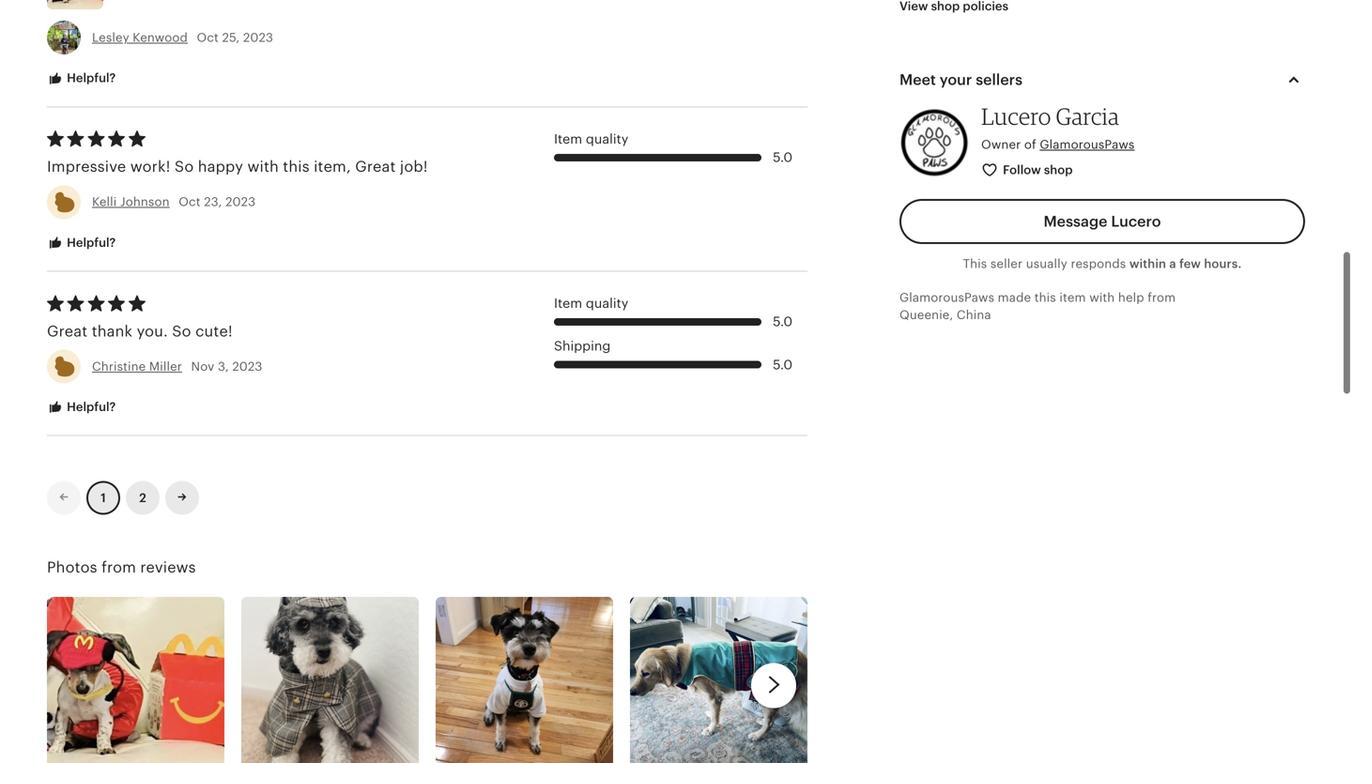 Task type: vqa. For each thing, say whether or not it's contained in the screenshot.
leftmost by
no



Task type: describe. For each thing, give the bounding box(es) containing it.
helpful? button for impressive
[[33, 224, 130, 259]]

kelli
[[92, 193, 117, 207]]

follow
[[1003, 161, 1041, 175]]

2 item quality from the top
[[554, 294, 629, 309]]

glamorouspaws link
[[1040, 136, 1135, 150]]

glamorouspaws inside the glamorouspaws made this item with help from queenie, china
[[900, 289, 995, 303]]

helpful? for great
[[64, 398, 116, 412]]

china
[[957, 306, 992, 320]]

follow shop
[[1003, 161, 1073, 175]]

item
[[1060, 289, 1087, 303]]

item,
[[314, 157, 351, 173]]

seller
[[991, 255, 1023, 269]]

with for happy
[[247, 157, 279, 173]]

help
[[1119, 289, 1145, 303]]

photos
[[47, 557, 97, 574]]

few
[[1180, 255, 1201, 269]]

message lucero button
[[900, 197, 1306, 242]]

0 horizontal spatial this
[[283, 157, 310, 173]]

you.
[[137, 321, 168, 338]]

kelli johnson link
[[92, 193, 170, 207]]

miller
[[149, 358, 182, 372]]

2 link
[[126, 480, 160, 514]]

lesley kenwood link
[[92, 29, 188, 43]]

message
[[1044, 211, 1108, 228]]

lesley kenwood oct 25, 2023
[[92, 29, 273, 43]]

0 vertical spatial great
[[355, 157, 396, 173]]

meet your sellers button
[[883, 55, 1323, 100]]

23,
[[204, 193, 222, 207]]

helpful? button for great
[[33, 388, 130, 423]]

kenwood
[[133, 29, 188, 43]]

this
[[963, 255, 988, 269]]

2023 for cute!
[[232, 358, 263, 372]]

a
[[1170, 255, 1177, 269]]

sellers
[[976, 69, 1023, 86]]

reviews
[[140, 557, 196, 574]]

impressive work! so happy with this item, great job!
[[47, 157, 428, 173]]

lesley
[[92, 29, 129, 43]]

garcia
[[1056, 100, 1120, 128]]

made
[[998, 289, 1032, 303]]

2 quality from the top
[[586, 294, 629, 309]]

1
[[101, 489, 106, 504]]

christine
[[92, 358, 146, 372]]

shop
[[1044, 161, 1073, 175]]

lucero inside lucero garcia owner of glamorouspaws
[[982, 100, 1052, 128]]

this seller usually responds within a few hours.
[[963, 255, 1242, 269]]

25,
[[222, 29, 240, 43]]

usually
[[1026, 255, 1068, 269]]

kelli johnson oct 23, 2023
[[92, 193, 256, 207]]



Task type: locate. For each thing, give the bounding box(es) containing it.
great left job!
[[355, 157, 396, 173]]

queenie,
[[900, 306, 954, 320]]

from inside the glamorouspaws made this item with help from queenie, china
[[1148, 289, 1176, 303]]

0 horizontal spatial glamorouspaws
[[900, 289, 995, 303]]

great left thank
[[47, 321, 88, 338]]

so right work!
[[175, 157, 194, 173]]

1 item from the top
[[554, 129, 583, 144]]

oct
[[197, 29, 219, 43], [179, 193, 201, 207]]

lucero up within
[[1112, 211, 1162, 228]]

lucero
[[982, 100, 1052, 128], [1112, 211, 1162, 228]]

shipping
[[554, 337, 611, 352]]

cute!
[[195, 321, 233, 338]]

0 vertical spatial glamorouspaws
[[1040, 136, 1135, 150]]

0 vertical spatial 5.0
[[773, 148, 793, 163]]

with left help
[[1090, 289, 1115, 303]]

1 item quality from the top
[[554, 129, 629, 144]]

1 horizontal spatial great
[[355, 157, 396, 173]]

helpful? for impressive
[[64, 234, 116, 248]]

1 vertical spatial helpful? button
[[33, 224, 130, 259]]

3 5.0 from the top
[[773, 355, 793, 370]]

2 helpful? button from the top
[[33, 224, 130, 259]]

0 vertical spatial so
[[175, 157, 194, 173]]

2 vertical spatial helpful?
[[64, 398, 116, 412]]

great thank you. so cute!
[[47, 321, 233, 338]]

0 vertical spatial this
[[283, 157, 310, 173]]

lucero inside button
[[1112, 211, 1162, 228]]

work!
[[130, 157, 171, 173]]

0 vertical spatial with
[[247, 157, 279, 173]]

0 vertical spatial item
[[554, 129, 583, 144]]

1 vertical spatial item quality
[[554, 294, 629, 309]]

1 vertical spatial from
[[102, 557, 136, 574]]

1 vertical spatial 2023
[[226, 193, 256, 207]]

glamorouspaws made this item with help from queenie, china
[[900, 289, 1176, 320]]

3 helpful? from the top
[[64, 398, 116, 412]]

2 5.0 from the top
[[773, 313, 793, 328]]

0 horizontal spatial with
[[247, 157, 279, 173]]

oct left 23,
[[179, 193, 201, 207]]

oct left 25,
[[197, 29, 219, 43]]

within
[[1130, 255, 1167, 269]]

1 horizontal spatial with
[[1090, 289, 1115, 303]]

this left item
[[1035, 289, 1057, 303]]

of
[[1025, 136, 1037, 150]]

from right help
[[1148, 289, 1176, 303]]

helpful? button
[[33, 59, 130, 94], [33, 224, 130, 259], [33, 388, 130, 423]]

0 vertical spatial quality
[[586, 129, 629, 144]]

oct for 23,
[[179, 193, 201, 207]]

christine miller nov 3, 2023
[[92, 358, 263, 372]]

2023
[[243, 29, 273, 43], [226, 193, 256, 207], [232, 358, 263, 372]]

1 vertical spatial item
[[554, 294, 583, 309]]

helpful? button down christine
[[33, 388, 130, 423]]

2023 right 23,
[[226, 193, 256, 207]]

glamorouspaws inside lucero garcia owner of glamorouspaws
[[1040, 136, 1135, 150]]

this inside the glamorouspaws made this item with help from queenie, china
[[1035, 289, 1057, 303]]

this left "item,"
[[283, 157, 310, 173]]

1 5.0 from the top
[[773, 148, 793, 163]]

1 vertical spatial with
[[1090, 289, 1115, 303]]

1 vertical spatial helpful?
[[64, 234, 116, 248]]

1 vertical spatial great
[[47, 321, 88, 338]]

helpful? button down lesley
[[33, 59, 130, 94]]

5.0
[[773, 148, 793, 163], [773, 313, 793, 328], [773, 355, 793, 370]]

1 horizontal spatial lucero
[[1112, 211, 1162, 228]]

with right happy
[[247, 157, 279, 173]]

2 helpful? from the top
[[64, 234, 116, 248]]

follow shop button
[[968, 151, 1089, 186]]

your
[[940, 69, 973, 86]]

from
[[1148, 289, 1176, 303], [102, 557, 136, 574]]

hours.
[[1205, 255, 1242, 269]]

responds
[[1071, 255, 1127, 269]]

lucero garcia image
[[900, 106, 970, 176]]

2 item from the top
[[554, 294, 583, 309]]

lucero garcia owner of glamorouspaws
[[982, 100, 1135, 150]]

great
[[355, 157, 396, 173], [47, 321, 88, 338]]

lucero up of
[[982, 100, 1052, 128]]

0 vertical spatial helpful? button
[[33, 59, 130, 94]]

1 vertical spatial so
[[172, 321, 191, 338]]

quality
[[586, 129, 629, 144], [586, 294, 629, 309]]

2 vertical spatial helpful? button
[[33, 388, 130, 423]]

5.0 for lesley kenwood oct 25, 2023
[[773, 148, 793, 163]]

0 vertical spatial oct
[[197, 29, 219, 43]]

helpful? down lesley
[[64, 69, 116, 83]]

from right photos
[[102, 557, 136, 574]]

2023 for with
[[226, 193, 256, 207]]

job!
[[400, 157, 428, 173]]

so
[[175, 157, 194, 173], [172, 321, 191, 338]]

with
[[247, 157, 279, 173], [1090, 289, 1115, 303]]

1 horizontal spatial this
[[1035, 289, 1057, 303]]

glamorouspaws
[[1040, 136, 1135, 150], [900, 289, 995, 303]]

item
[[554, 129, 583, 144], [554, 294, 583, 309]]

1 helpful? from the top
[[64, 69, 116, 83]]

1 vertical spatial this
[[1035, 289, 1057, 303]]

meet
[[900, 69, 936, 86]]

glamorouspaws down garcia
[[1040, 136, 1135, 150]]

0 horizontal spatial from
[[102, 557, 136, 574]]

thank
[[92, 321, 133, 338]]

1 horizontal spatial from
[[1148, 289, 1176, 303]]

5.0 for christine miller nov 3, 2023
[[773, 355, 793, 370]]

meet your sellers
[[900, 69, 1023, 86]]

0 vertical spatial from
[[1148, 289, 1176, 303]]

helpful? down kelli
[[64, 234, 116, 248]]

0 vertical spatial lucero
[[982, 100, 1052, 128]]

0 vertical spatial 2023
[[243, 29, 273, 43]]

1 horizontal spatial glamorouspaws
[[1040, 136, 1135, 150]]

so right you.
[[172, 321, 191, 338]]

helpful? down christine
[[64, 398, 116, 412]]

1 vertical spatial oct
[[179, 193, 201, 207]]

2023 right 25,
[[243, 29, 273, 43]]

helpful? button down kelli
[[33, 224, 130, 259]]

3 helpful? button from the top
[[33, 388, 130, 423]]

0 vertical spatial item quality
[[554, 129, 629, 144]]

view details of this review photo by lesley kenwood image
[[47, 0, 103, 8]]

0 horizontal spatial great
[[47, 321, 88, 338]]

christine miller link
[[92, 358, 182, 372]]

owner
[[982, 136, 1021, 150]]

1 helpful? button from the top
[[33, 59, 130, 94]]

2
[[139, 489, 146, 504]]

1 vertical spatial 5.0
[[773, 313, 793, 328]]

1 link
[[86, 480, 120, 514]]

nov
[[191, 358, 215, 372]]

with inside the glamorouspaws made this item with help from queenie, china
[[1090, 289, 1115, 303]]

helpful?
[[64, 69, 116, 83], [64, 234, 116, 248], [64, 398, 116, 412]]

0 horizontal spatial lucero
[[982, 100, 1052, 128]]

2 vertical spatial 5.0
[[773, 355, 793, 370]]

2 vertical spatial 2023
[[232, 358, 263, 372]]

0 vertical spatial helpful?
[[64, 69, 116, 83]]

johnson
[[120, 193, 170, 207]]

item quality
[[554, 129, 629, 144], [554, 294, 629, 309]]

this
[[283, 157, 310, 173], [1035, 289, 1057, 303]]

photos from reviews
[[47, 557, 196, 574]]

message lucero
[[1044, 211, 1162, 228]]

happy
[[198, 157, 243, 173]]

3,
[[218, 358, 229, 372]]

1 vertical spatial glamorouspaws
[[900, 289, 995, 303]]

impressive
[[47, 157, 126, 173]]

glamorouspaws up queenie,
[[900, 289, 995, 303]]

1 vertical spatial quality
[[586, 294, 629, 309]]

1 quality from the top
[[586, 129, 629, 144]]

oct for 25,
[[197, 29, 219, 43]]

1 vertical spatial lucero
[[1112, 211, 1162, 228]]

2023 right 3,
[[232, 358, 263, 372]]

with for item
[[1090, 289, 1115, 303]]



